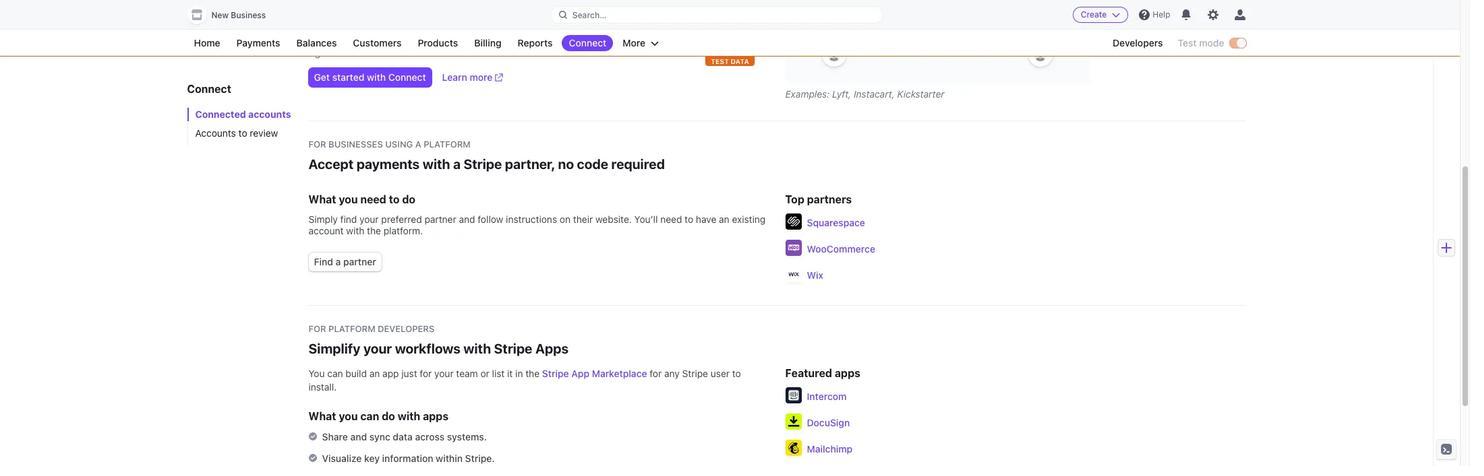 Task type: vqa. For each thing, say whether or not it's contained in the screenshot.
the topmost "more"
yes



Task type: locate. For each thing, give the bounding box(es) containing it.
payments link
[[230, 35, 287, 51]]

0 vertical spatial for
[[309, 139, 326, 150]]

2 vertical spatial you
[[339, 411, 358, 423]]

0 vertical spatial learn more link
[[582, 3, 644, 17]]

account right bank
[[390, 4, 426, 16]]

1 vertical spatial for
[[309, 324, 326, 335]]

an left app
[[370, 368, 380, 380]]

what for what you can do with apps
[[309, 411, 336, 423]]

need right you'll
[[661, 214, 682, 225]]

team
[[456, 368, 478, 380]]

need inside simply find your preferred partner and follow instructions on their website. you'll need to have an existing account with the platform.
[[661, 214, 682, 225]]

2 for from the left
[[650, 368, 662, 380]]

developers link
[[1106, 35, 1170, 51]]

can up install.
[[327, 368, 343, 380]]

1 vertical spatial started
[[332, 72, 365, 83]]

platform inside the for businesses using a platform accept payments with a stripe partner, no code required
[[424, 139, 471, 150]]

.
[[358, 47, 360, 59]]

review
[[250, 128, 278, 139]]

accounts to review
[[195, 128, 278, 139]]

an right have
[[719, 214, 730, 225]]

1 horizontal spatial learn more link
[[582, 3, 644, 17]]

you for what you can do with apps
[[339, 411, 358, 423]]

connect
[[664, 34, 702, 45], [569, 37, 607, 49], [388, 72, 426, 83], [187, 83, 231, 95]]

for for accept payments with a stripe partner, no code required
[[309, 139, 326, 150]]

0 horizontal spatial more
[[470, 72, 493, 83]]

for up accept
[[309, 139, 326, 150]]

0 horizontal spatial agreement
[[309, 47, 358, 59]]

learn more up services agreement "link"
[[582, 4, 633, 16]]

find
[[340, 214, 357, 225]]

1 horizontal spatial do
[[402, 194, 416, 206]]

apps up across
[[423, 411, 449, 423]]

0 horizontal spatial apps
[[423, 411, 449, 423]]

the right in
[[526, 368, 540, 380]]

help
[[1153, 9, 1171, 20]]

1 vertical spatial learn more
[[442, 72, 493, 83]]

app
[[383, 368, 399, 380]]

balances link
[[290, 35, 344, 51]]

2 what from the top
[[309, 411, 336, 423]]

agreement down clicking
[[309, 47, 358, 59]]

0 vertical spatial and
[[646, 34, 662, 45]]

0 horizontal spatial started
[[332, 72, 365, 83]]

0 vertical spatial platform.
[[539, 4, 580, 16]]

1 for from the top
[[309, 139, 326, 150]]

connect inside connect platform agreement
[[664, 34, 702, 45]]

for left "any"
[[650, 368, 662, 380]]

apps up intercom
[[835, 368, 861, 380]]

1 vertical spatial partner
[[343, 256, 376, 268]]

for up simplify
[[309, 324, 326, 335]]

1 horizontal spatial within
[[487, 4, 514, 16]]

account up find
[[309, 225, 344, 237]]

platform.
[[539, 4, 580, 16], [384, 225, 423, 237]]

1 horizontal spatial an
[[719, 214, 730, 225]]

follow
[[478, 214, 504, 225]]

0 vertical spatial partner
[[425, 214, 457, 225]]

partner right preferred
[[425, 214, 457, 225]]

learn down connect",
[[442, 72, 467, 83]]

0 vertical spatial within
[[487, 4, 514, 16]]

0 vertical spatial more
[[610, 4, 633, 16]]

more right search…
[[610, 4, 633, 16]]

agreement down search…
[[594, 34, 643, 45]]

0 horizontal spatial an
[[370, 368, 380, 380]]

and left 'follow'
[[459, 214, 475, 225]]

with up share and sync data across systems.
[[398, 411, 421, 423]]

you left agree
[[479, 34, 495, 45]]

partner
[[425, 214, 457, 225], [343, 256, 376, 268]]

any
[[665, 368, 680, 380]]

platform. up services
[[539, 4, 580, 16]]

an inside simply find your preferred partner and follow instructions on their website. you'll need to have an existing account with the platform.
[[719, 214, 730, 225]]

connect up connected
[[187, 83, 231, 95]]

the right find
[[367, 225, 381, 237]]

1 vertical spatial agreement
[[309, 47, 358, 59]]

1 horizontal spatial for
[[650, 368, 662, 380]]

learn up services agreement "link"
[[582, 4, 608, 16]]

platform
[[424, 139, 471, 150], [329, 324, 376, 335]]

with down what you need to do
[[346, 225, 365, 237]]

1 for from the left
[[420, 368, 432, 380]]

0 horizontal spatial and
[[350, 432, 367, 443]]

0 vertical spatial an
[[719, 214, 730, 225]]

0 vertical spatial learn
[[582, 4, 608, 16]]

for
[[309, 139, 326, 150], [309, 324, 326, 335]]

with up you can build an app just for your team or list it in the stripe app marketplace
[[464, 341, 491, 357]]

learn more link up services agreement "link"
[[582, 3, 644, 17]]

connect down customers link
[[388, 72, 426, 83]]

to right user on the bottom of page
[[733, 368, 741, 380]]

1 horizontal spatial and
[[459, 214, 475, 225]]

0 vertical spatial the
[[367, 225, 381, 237]]

for platform developers simplify your workflows with stripe apps
[[309, 324, 569, 357]]

stripe right "any"
[[682, 368, 708, 380]]

account
[[390, 4, 426, 16], [309, 225, 344, 237]]

get
[[314, 72, 330, 83]]

stripe.
[[465, 453, 495, 465]]

do up sync
[[382, 411, 395, 423]]

0 horizontal spatial do
[[382, 411, 395, 423]]

a
[[358, 4, 364, 16], [415, 139, 421, 150], [453, 157, 461, 172], [336, 256, 341, 268]]

0 horizontal spatial within
[[436, 453, 463, 465]]

connected accounts link
[[187, 108, 295, 121]]

for right "just"
[[420, 368, 432, 380]]

platform right using
[[424, 139, 471, 150]]

0 vertical spatial agreement
[[594, 34, 643, 45]]

find a partner link
[[309, 253, 382, 272]]

services agreement link
[[553, 34, 643, 45]]

your up app
[[364, 341, 392, 357]]

1 vertical spatial platform.
[[384, 225, 423, 237]]

1 horizontal spatial can
[[361, 411, 379, 423]]

0 horizontal spatial learn
[[442, 72, 467, 83]]

1 vertical spatial platform
[[329, 324, 376, 335]]

sync
[[370, 432, 390, 443]]

you can build an app just for your team or list it in the stripe app marketplace
[[309, 368, 647, 380]]

connect platform agreement link
[[309, 34, 743, 59]]

to inside simply find your preferred partner and follow instructions on their website. you'll need to have an existing account with the platform.
[[685, 214, 694, 225]]

0 horizontal spatial need
[[361, 194, 386, 206]]

1 vertical spatial need
[[661, 214, 682, 225]]

0 horizontal spatial learn more
[[442, 72, 493, 83]]

what
[[309, 194, 336, 206], [309, 411, 336, 423]]

help button
[[1134, 4, 1176, 26]]

0 vertical spatial account
[[390, 4, 426, 16]]

learn more down connect",
[[442, 72, 493, 83]]

you up find
[[339, 194, 358, 206]]

1 horizontal spatial account
[[390, 4, 426, 16]]

do
[[402, 194, 416, 206], [382, 411, 395, 423]]

for inside the for businesses using a platform accept payments with a stripe partner, no code required
[[309, 139, 326, 150]]

with down customers link
[[367, 72, 386, 83]]

1 vertical spatial apps
[[423, 411, 449, 423]]

developers
[[1113, 37, 1163, 49]]

0 horizontal spatial for
[[420, 368, 432, 380]]

for
[[420, 368, 432, 380], [650, 368, 662, 380]]

and left sync
[[350, 432, 367, 443]]

install.
[[309, 382, 337, 393]]

0 vertical spatial you
[[479, 34, 495, 45]]

connect down search…
[[569, 37, 607, 49]]

1 vertical spatial an
[[370, 368, 380, 380]]

0 horizontal spatial account
[[309, 225, 344, 237]]

need up preferred
[[361, 194, 386, 206]]

what up simply
[[309, 194, 336, 206]]

the
[[367, 225, 381, 237], [526, 368, 540, 380]]

it
[[507, 368, 513, 380]]

our
[[536, 34, 550, 45]]

intercom
[[807, 391, 847, 402]]

1 vertical spatial you
[[339, 194, 358, 206]]

0 vertical spatial platform
[[424, 139, 471, 150]]

2 for from the top
[[309, 324, 326, 335]]

1 what from the top
[[309, 194, 336, 206]]

stripe left partner,
[[464, 157, 502, 172]]

partner inside simply find your preferred partner and follow instructions on their website. you'll need to have an existing account with the platform.
[[425, 214, 457, 225]]

1 vertical spatial and
[[459, 214, 475, 225]]

0 horizontal spatial the
[[367, 225, 381, 237]]

stripe inside for platform developers simplify your workflows with stripe apps
[[494, 341, 533, 357]]

1 vertical spatial learn more link
[[442, 71, 504, 84]]

workflows
[[395, 341, 461, 357]]

your
[[517, 4, 536, 16], [360, 214, 379, 225], [364, 341, 392, 357], [435, 368, 454, 380]]

featured
[[786, 368, 833, 380]]

new business button
[[187, 5, 279, 24]]

an
[[719, 214, 730, 225], [370, 368, 380, 380]]

examples: lyft, instacart, kickstarter
[[786, 88, 945, 100]]

create button
[[1073, 7, 1129, 23]]

started right get
[[332, 72, 365, 83]]

simply
[[309, 214, 338, 225]]

with left connect",
[[414, 34, 432, 45]]

platform up simplify
[[329, 324, 376, 335]]

do up preferred
[[402, 194, 416, 206]]

1 horizontal spatial more
[[610, 4, 633, 16]]

to left have
[[685, 214, 694, 225]]

customers
[[353, 37, 402, 49]]

started inside button
[[332, 72, 365, 83]]

to up preferred
[[389, 194, 400, 206]]

payments
[[237, 37, 280, 49]]

0 vertical spatial can
[[327, 368, 343, 380]]

mode
[[1200, 37, 1225, 49]]

within up agree
[[487, 4, 514, 16]]

your right find
[[360, 214, 379, 225]]

within down systems.
[[436, 453, 463, 465]]

1 vertical spatial the
[[526, 368, 540, 380]]

1 vertical spatial what
[[309, 411, 336, 423]]

partner right find
[[343, 256, 376, 268]]

1 horizontal spatial started
[[380, 34, 411, 45]]

1 vertical spatial more
[[470, 72, 493, 83]]

no
[[558, 157, 574, 172]]

0 vertical spatial apps
[[835, 368, 861, 380]]

platform. down what you need to do
[[384, 225, 423, 237]]

your inside simply find your preferred partner and follow instructions on their website. you'll need to have an existing account with the platform.
[[360, 214, 379, 225]]

0 horizontal spatial platform
[[329, 324, 376, 335]]

more down the billing link
[[470, 72, 493, 83]]

0 vertical spatial learn more
[[582, 4, 633, 16]]

you up share on the left of page
[[339, 411, 358, 423]]

1 horizontal spatial need
[[661, 214, 682, 225]]

can up sync
[[361, 411, 379, 423]]

0 horizontal spatial platform.
[[384, 225, 423, 237]]

connect left platform in the top of the page
[[664, 34, 702, 45]]

connect inside button
[[388, 72, 426, 83]]

share and sync data across systems.
[[322, 432, 487, 443]]

and
[[646, 34, 662, 45], [459, 214, 475, 225], [350, 432, 367, 443]]

what you can do with apps
[[309, 411, 449, 423]]

with inside button
[[367, 72, 386, 83]]

platform
[[705, 34, 743, 45]]

stripe inside the for businesses using a platform accept payments with a stripe partner, no code required
[[464, 157, 502, 172]]

accounts
[[195, 128, 236, 139]]

1 horizontal spatial learn more
[[582, 4, 633, 16]]

test data
[[711, 57, 749, 65]]

stripe up it
[[494, 341, 533, 357]]

accounts to review link
[[187, 127, 295, 140]]

1 horizontal spatial apps
[[835, 368, 861, 380]]

wix
[[807, 270, 824, 281]]

docusign
[[807, 417, 850, 429]]

started right "get
[[380, 34, 411, 45]]

for inside for platform developers simplify your workflows with stripe apps
[[309, 324, 326, 335]]

with right the payments
[[423, 157, 450, 172]]

and right services agreement "link"
[[646, 34, 662, 45]]

1 horizontal spatial platform
[[424, 139, 471, 150]]

1 horizontal spatial partner
[[425, 214, 457, 225]]

1 horizontal spatial the
[[526, 368, 540, 380]]

can
[[327, 368, 343, 380], [361, 411, 379, 423]]

what up share on the left of page
[[309, 411, 336, 423]]

stripe
[[464, 157, 502, 172], [494, 341, 533, 357], [542, 368, 569, 380], [682, 368, 708, 380]]

2 vertical spatial and
[[350, 432, 367, 443]]

kickstarter
[[898, 88, 945, 100]]

for for simplify your workflows with stripe apps
[[309, 324, 326, 335]]

what for what you need to do
[[309, 194, 336, 206]]

1 vertical spatial within
[[436, 453, 463, 465]]

learn
[[582, 4, 608, 16], [442, 72, 467, 83]]

1 vertical spatial account
[[309, 225, 344, 237]]

1 vertical spatial do
[[382, 411, 395, 423]]

learn more link down the billing link
[[442, 71, 504, 84]]

0 vertical spatial what
[[309, 194, 336, 206]]

0 vertical spatial started
[[380, 34, 411, 45]]



Task type: describe. For each thing, give the bounding box(es) containing it.
the inside simply find your preferred partner and follow instructions on their website. you'll need to have an existing account with the platform.
[[367, 225, 381, 237]]

connect",
[[435, 34, 477, 45]]

instructions
[[506, 214, 557, 225]]

test mode
[[1178, 37, 1225, 49]]

products link
[[411, 35, 465, 51]]

0 horizontal spatial partner
[[343, 256, 376, 268]]

stripe left app
[[542, 368, 569, 380]]

products
[[418, 37, 458, 49]]

by
[[309, 34, 320, 45]]

partner,
[[505, 157, 555, 172]]

visualize
[[322, 453, 362, 465]]

replacement
[[429, 4, 485, 16]]

billing
[[474, 37, 502, 49]]

your up agree
[[517, 4, 536, 16]]

with inside simply find your preferred partner and follow instructions on their website. you'll need to have an existing account with the platform.
[[346, 225, 365, 237]]

you
[[309, 368, 325, 380]]

home
[[194, 37, 220, 49]]

clicking
[[322, 34, 356, 45]]

using
[[385, 139, 413, 150]]

business
[[231, 10, 266, 20]]

create
[[1081, 9, 1107, 20]]

key
[[364, 453, 380, 465]]

platform inside for platform developers simplify your workflows with stripe apps
[[329, 324, 376, 335]]

examples:
[[786, 88, 830, 100]]

0 vertical spatial do
[[402, 194, 416, 206]]

balances
[[297, 37, 337, 49]]

to left our
[[525, 34, 534, 45]]

0 horizontal spatial learn more link
[[442, 71, 504, 84]]

app
[[572, 368, 590, 380]]

connected
[[195, 109, 246, 120]]

more for left learn more link
[[470, 72, 493, 83]]

connected accounts
[[195, 109, 291, 120]]

stripe inside for any stripe user to install.
[[682, 368, 708, 380]]

reports
[[518, 37, 553, 49]]

by clicking "get started with connect", you agree to our services agreement and
[[309, 34, 664, 45]]

simplify
[[309, 341, 361, 357]]

docusign link
[[807, 417, 850, 430]]

list
[[492, 368, 505, 380]]

user
[[711, 368, 730, 380]]

simply find your preferred partner and follow instructions on their website. you'll need to have an existing account with the platform.
[[309, 214, 766, 237]]

more button
[[616, 35, 666, 51]]

share
[[322, 432, 348, 443]]

top partners
[[786, 194, 852, 206]]

1 vertical spatial can
[[361, 411, 379, 423]]

for inside for any stripe user to install.
[[650, 368, 662, 380]]

test
[[711, 57, 729, 65]]

search…
[[573, 10, 607, 20]]

for any stripe user to install.
[[309, 368, 741, 393]]

services
[[553, 34, 591, 45]]

preferred
[[381, 214, 422, 225]]

more
[[623, 37, 646, 49]]

accept
[[309, 157, 354, 172]]

wix link
[[807, 269, 824, 282]]

more for rightmost learn more link
[[610, 4, 633, 16]]

to down connected accounts link
[[239, 128, 247, 139]]

connect platform agreement
[[309, 34, 743, 59]]

on
[[560, 214, 571, 225]]

billing link
[[468, 35, 508, 51]]

for businesses using a platform accept payments with a stripe partner, no code required
[[309, 139, 665, 172]]

required
[[612, 157, 665, 172]]

to inside for any stripe user to install.
[[733, 368, 741, 380]]

get started with connect button
[[309, 68, 432, 87]]

partners
[[807, 194, 852, 206]]

mailchimp
[[807, 444, 853, 455]]

agree
[[498, 34, 522, 45]]

what you need to do
[[309, 194, 416, 206]]

with inside the for businesses using a platform accept payments with a stripe partner, no code required
[[423, 157, 450, 172]]

with inside for platform developers simplify your workflows with stripe apps
[[464, 341, 491, 357]]

find a partner
[[314, 256, 376, 268]]

stripe app marketplace link
[[542, 368, 647, 380]]

provide a bank account replacement within your platform.
[[322, 4, 580, 16]]

existing
[[732, 214, 766, 225]]

businesses
[[329, 139, 383, 150]]

provide
[[322, 4, 356, 16]]

or
[[481, 368, 490, 380]]

Search… search field
[[551, 6, 883, 23]]

apps
[[536, 341, 569, 357]]

get started with connect
[[314, 72, 426, 83]]

code
[[577, 157, 609, 172]]

reports link
[[511, 35, 560, 51]]

new
[[212, 10, 229, 20]]

customers link
[[346, 35, 408, 51]]

bank
[[366, 4, 388, 16]]

0 horizontal spatial can
[[327, 368, 343, 380]]

across
[[415, 432, 445, 443]]

agreement inside connect platform agreement
[[309, 47, 358, 59]]

2 horizontal spatial and
[[646, 34, 662, 45]]

have
[[696, 214, 717, 225]]

Search… text field
[[551, 6, 883, 23]]

accounts
[[248, 109, 291, 120]]

account inside simply find your preferred partner and follow instructions on their website. you'll need to have an existing account with the platform.
[[309, 225, 344, 237]]

platform. inside simply find your preferred partner and follow instructions on their website. you'll need to have an existing account with the platform.
[[384, 225, 423, 237]]

data
[[393, 432, 413, 443]]

you'll
[[635, 214, 658, 225]]

visualize key information within stripe.
[[322, 453, 495, 465]]

marketplace
[[592, 368, 647, 380]]

your left team
[[435, 368, 454, 380]]

systems.
[[447, 432, 487, 443]]

squarespace
[[807, 217, 866, 228]]

1 horizontal spatial platform.
[[539, 4, 580, 16]]

mailchimp link
[[807, 443, 853, 456]]

0 vertical spatial need
[[361, 194, 386, 206]]

in
[[516, 368, 523, 380]]

and inside simply find your preferred partner and follow instructions on their website. you'll need to have an existing account with the platform.
[[459, 214, 475, 225]]

1 vertical spatial learn
[[442, 72, 467, 83]]

featured apps
[[786, 368, 861, 380]]

home link
[[187, 35, 227, 51]]

1 horizontal spatial learn
[[582, 4, 608, 16]]

1 horizontal spatial agreement
[[594, 34, 643, 45]]

you for what you need to do
[[339, 194, 358, 206]]

woocommerce link
[[807, 243, 876, 256]]

payments
[[357, 157, 420, 172]]

connect link
[[562, 35, 613, 51]]

your inside for platform developers simplify your workflows with stripe apps
[[364, 341, 392, 357]]



